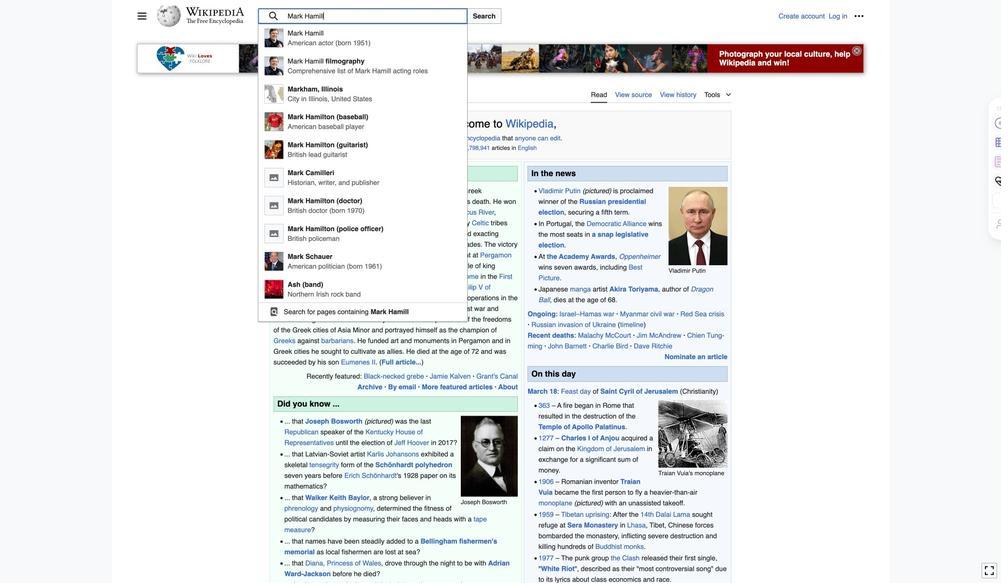 Task type: locate. For each thing, give the bounding box(es) containing it.
None search field
[[258, 8, 779, 322]]

main content
[[137, 85, 864, 584]]

traian vuia's monoplane image
[[658, 400, 728, 468]]

log in and more options image
[[854, 11, 864, 21]]

marble head, hypothesized to be of attalus image
[[274, 189, 335, 265]]



Task type: vqa. For each thing, say whether or not it's contained in the screenshot.
ALSO
no



Task type: describe. For each thing, give the bounding box(es) containing it.
search results list box
[[258, 24, 467, 321]]

menu image
[[137, 11, 147, 21]]

personal tools navigation
[[779, 8, 867, 24]]

vladimir putin in 2023 image
[[669, 187, 728, 265]]

Search Wikipedia search field
[[258, 8, 468, 24]]

joseph bosworth image
[[461, 416, 518, 497]]

fullscreen image
[[985, 566, 994, 576]]

wikipedia image
[[186, 7, 244, 16]]

hide image
[[852, 46, 862, 56]]

the free encyclopedia image
[[187, 19, 244, 25]]



